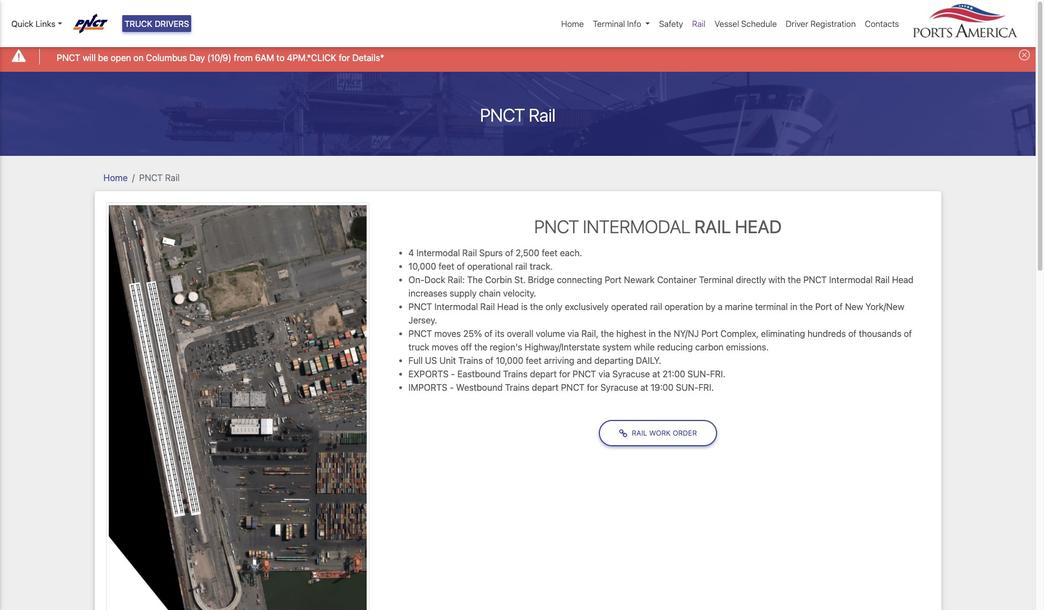 Task type: locate. For each thing, give the bounding box(es) containing it.
arriving
[[544, 356, 575, 366]]

0 horizontal spatial port
[[605, 275, 622, 285]]

reducing
[[657, 342, 693, 352]]

1 vertical spatial home link
[[103, 173, 128, 183]]

10,000 up the on-
[[409, 261, 436, 271]]

rail,
[[581, 329, 599, 339]]

sun- down 21:00
[[676, 382, 699, 393]]

exports
[[409, 369, 449, 379]]

0 horizontal spatial feet
[[439, 261, 454, 271]]

0 horizontal spatial via
[[568, 329, 579, 339]]

terminal up the a
[[699, 275, 734, 285]]

1 horizontal spatial at
[[653, 369, 660, 379]]

2 vertical spatial trains
[[505, 382, 530, 393]]

feet up rail: on the top of the page
[[439, 261, 454, 271]]

safety
[[659, 18, 683, 29]]

only
[[546, 302, 563, 312]]

2 vertical spatial port
[[701, 329, 718, 339]]

pnct rail
[[480, 104, 556, 125], [139, 173, 180, 183]]

4
[[409, 248, 414, 258]]

truck drivers link
[[122, 15, 191, 32]]

- right imports
[[450, 382, 454, 393]]

1 vertical spatial -
[[450, 382, 454, 393]]

home link
[[557, 13, 589, 34], [103, 173, 128, 183]]

0 vertical spatial feet
[[542, 248, 558, 258]]

0 vertical spatial fri.
[[710, 369, 726, 379]]

driver
[[786, 18, 809, 29]]

at
[[653, 369, 660, 379], [641, 382, 648, 393]]

- down the unit
[[451, 369, 455, 379]]

rail link
[[688, 13, 710, 34]]

increases
[[409, 288, 447, 298]]

0 vertical spatial at
[[653, 369, 660, 379]]

1 horizontal spatial pnct rail
[[480, 104, 556, 125]]

1 horizontal spatial home
[[561, 18, 584, 29]]

0 horizontal spatial head
[[497, 302, 519, 312]]

emissions.
[[726, 342, 769, 352]]

exclusively
[[565, 302, 609, 312]]

0 vertical spatial home link
[[557, 13, 589, 34]]

pnct
[[57, 52, 80, 63], [480, 104, 525, 125], [139, 173, 163, 183], [534, 216, 579, 237], [803, 275, 827, 285], [409, 302, 432, 312], [409, 329, 432, 339], [573, 369, 596, 379], [561, 382, 585, 393]]

1 horizontal spatial via
[[599, 369, 610, 379]]

1 vertical spatial port
[[815, 302, 832, 312]]

1 vertical spatial for
[[559, 369, 570, 379]]

1 vertical spatial in
[[649, 329, 656, 339]]

of right thousands
[[904, 329, 912, 339]]

intermodal
[[583, 216, 691, 237], [417, 248, 460, 258], [829, 275, 873, 285], [434, 302, 478, 312]]

intermodal down supply
[[434, 302, 478, 312]]

in right terminal at the right of the page
[[790, 302, 798, 312]]

(10/9)
[[207, 52, 231, 63]]

via down departing
[[599, 369, 610, 379]]

rail up st.
[[515, 261, 527, 271]]

2 horizontal spatial head
[[892, 275, 914, 285]]

for left details*
[[339, 52, 350, 63]]

for inside alert
[[339, 52, 350, 63]]

intermodal up newark
[[583, 216, 691, 237]]

trains down region's at bottom
[[503, 369, 528, 379]]

pnct will be open on columbus day (10/9) from 6am to 4pm.*click for details* link
[[57, 51, 384, 64]]

fri.
[[710, 369, 726, 379], [699, 382, 714, 393]]

0 horizontal spatial in
[[649, 329, 656, 339]]

1 horizontal spatial terminal
[[699, 275, 734, 285]]

0 horizontal spatial for
[[339, 52, 350, 63]]

trains down off
[[458, 356, 483, 366]]

connecting
[[557, 275, 602, 285]]

is
[[521, 302, 528, 312]]

corbin
[[485, 275, 512, 285]]

of up rail: on the top of the page
[[457, 261, 465, 271]]

terminal left info
[[593, 18, 625, 29]]

the up 'hundreds'
[[800, 302, 813, 312]]

feet up track.
[[542, 248, 558, 258]]

on
[[133, 52, 144, 63]]

1 horizontal spatial head
[[735, 216, 782, 237]]

vessel schedule link
[[710, 13, 781, 34]]

of
[[505, 248, 514, 258], [457, 261, 465, 271], [835, 302, 843, 312], [484, 329, 493, 339], [848, 329, 857, 339], [904, 329, 912, 339], [485, 356, 493, 366]]

1 vertical spatial moves
[[432, 342, 458, 352]]

depart
[[530, 369, 557, 379], [532, 382, 559, 393]]

1 vertical spatial via
[[599, 369, 610, 379]]

quick
[[11, 18, 33, 29]]

trains right westbound on the bottom of page
[[505, 382, 530, 393]]

head up york/new
[[892, 275, 914, 285]]

link image
[[619, 429, 632, 438]]

home
[[561, 18, 584, 29], [103, 173, 128, 183]]

newark
[[624, 275, 655, 285]]

for down arriving
[[559, 369, 570, 379]]

2 horizontal spatial feet
[[542, 248, 558, 258]]

0 vertical spatial syracuse
[[613, 369, 650, 379]]

truck
[[409, 342, 430, 352]]

the up system
[[601, 329, 614, 339]]

complex,
[[721, 329, 759, 339]]

the right the with
[[788, 275, 801, 285]]

rail
[[515, 261, 527, 271], [650, 302, 662, 312]]

order
[[673, 429, 697, 438]]

1 vertical spatial 10,000
[[496, 356, 524, 366]]

moves up off
[[434, 329, 461, 339]]

0 vertical spatial in
[[790, 302, 798, 312]]

6am
[[255, 52, 274, 63]]

1 horizontal spatial 10,000
[[496, 356, 524, 366]]

of left the new
[[835, 302, 843, 312]]

-
[[451, 369, 455, 379], [450, 382, 454, 393]]

0 vertical spatial trains
[[458, 356, 483, 366]]

1 vertical spatial head
[[892, 275, 914, 285]]

0 vertical spatial terminal
[[593, 18, 625, 29]]

off
[[461, 342, 472, 352]]

0 vertical spatial for
[[339, 52, 350, 63]]

from
[[234, 52, 253, 63]]

velocity.
[[503, 288, 536, 298]]

1 vertical spatial at
[[641, 382, 648, 393]]

0 horizontal spatial 10,000
[[409, 261, 436, 271]]

supply
[[450, 288, 477, 298]]

marine
[[725, 302, 753, 312]]

0 horizontal spatial rail
[[515, 261, 527, 271]]

intermodal up the new
[[829, 275, 873, 285]]

0 vertical spatial depart
[[530, 369, 557, 379]]

10,000 down region's at bottom
[[496, 356, 524, 366]]

trains
[[458, 356, 483, 366], [503, 369, 528, 379], [505, 382, 530, 393]]

york/new
[[866, 302, 905, 312]]

1 horizontal spatial rail
[[650, 302, 662, 312]]

the up reducing
[[658, 329, 671, 339]]

at up 19:00
[[653, 369, 660, 379]]

hundreds
[[808, 329, 846, 339]]

head up directly at right top
[[735, 216, 782, 237]]

feet left arriving
[[526, 356, 542, 366]]

1 vertical spatial terminal
[[699, 275, 734, 285]]

rail right operated on the right of the page
[[650, 302, 662, 312]]

rail image
[[106, 202, 369, 610]]

on-
[[409, 275, 424, 285]]

2 vertical spatial feet
[[526, 356, 542, 366]]

close image
[[1019, 50, 1030, 61]]

via left rail,
[[568, 329, 579, 339]]

head left is
[[497, 302, 519, 312]]

chain
[[479, 288, 501, 298]]

2 vertical spatial head
[[497, 302, 519, 312]]

vessel schedule
[[715, 18, 777, 29]]

port left newark
[[605, 275, 622, 285]]

2 vertical spatial for
[[587, 382, 598, 393]]

at left 19:00
[[641, 382, 648, 393]]

contacts link
[[861, 13, 904, 34]]

in up while
[[649, 329, 656, 339]]

port up carbon
[[701, 329, 718, 339]]

25%
[[463, 329, 482, 339]]

the
[[788, 275, 801, 285], [530, 302, 543, 312], [800, 302, 813, 312], [601, 329, 614, 339], [658, 329, 671, 339], [474, 342, 488, 352]]

1 vertical spatial pnct rail
[[139, 173, 180, 183]]

drivers
[[155, 18, 189, 29]]

westbound
[[456, 382, 503, 393]]

19:00
[[651, 382, 674, 393]]

pnct intermodal rail head
[[534, 216, 782, 237]]

moves up the unit
[[432, 342, 458, 352]]

for
[[339, 52, 350, 63], [559, 369, 570, 379], [587, 382, 598, 393]]

feet
[[542, 248, 558, 258], [439, 261, 454, 271], [526, 356, 542, 366]]

1 horizontal spatial feet
[[526, 356, 542, 366]]

1 vertical spatial sun-
[[676, 382, 699, 393]]

1 vertical spatial home
[[103, 173, 128, 183]]

0 vertical spatial rail
[[515, 261, 527, 271]]

for down and
[[587, 382, 598, 393]]

0 vertical spatial 10,000
[[409, 261, 436, 271]]

of right the spurs
[[505, 248, 514, 258]]

us
[[425, 356, 437, 366]]

0 vertical spatial port
[[605, 275, 622, 285]]

be
[[98, 52, 108, 63]]

port
[[605, 275, 622, 285], [815, 302, 832, 312], [701, 329, 718, 339]]

sun- right 21:00
[[688, 369, 710, 379]]

open
[[111, 52, 131, 63]]

2 horizontal spatial port
[[815, 302, 832, 312]]

columbus
[[146, 52, 187, 63]]

in
[[790, 302, 798, 312], [649, 329, 656, 339]]

port up 'hundreds'
[[815, 302, 832, 312]]

syracuse
[[613, 369, 650, 379], [601, 382, 638, 393]]

4 intermodal rail spurs of 2,500 feet each. 10,000 feet of operational rail track. on-dock rail:  the corbin st. bridge connecting port newark container terminal directly with the pnct intermodal rail head increases supply chain velocity. pnct intermodal rail head is the only exclusively operated rail operation by a marine terminal in the port of new york/new jersey. pnct moves 25% of its overall volume via rail, the highest in the ny/nj port complex, eliminating hundreds of thousands of truck moves off the region's highway/interstate system while reducing carbon emissions. full us unit trains of 10,000 feet arriving and departing daily. exports - eastbound trains depart for pnct via syracuse at 21:00 sun-fri. imports - westbound trains depart pnct for syracuse at 19:00 sun-fri.
[[409, 248, 914, 393]]



Task type: describe. For each thing, give the bounding box(es) containing it.
0 vertical spatial via
[[568, 329, 579, 339]]

by
[[706, 302, 716, 312]]

1 horizontal spatial home link
[[557, 13, 589, 34]]

the
[[467, 275, 483, 285]]

2 horizontal spatial for
[[587, 382, 598, 393]]

operational
[[467, 261, 513, 271]]

overall
[[507, 329, 534, 339]]

intermodal right 4 on the top left of page
[[417, 248, 460, 258]]

will
[[83, 52, 96, 63]]

the right off
[[474, 342, 488, 352]]

quick links link
[[11, 17, 62, 30]]

4pm.*click
[[287, 52, 336, 63]]

1 vertical spatial syracuse
[[601, 382, 638, 393]]

0 horizontal spatial pnct rail
[[139, 173, 180, 183]]

truck
[[125, 18, 152, 29]]

the right is
[[530, 302, 543, 312]]

of up eastbound at the bottom of page
[[485, 356, 493, 366]]

details*
[[352, 52, 384, 63]]

day
[[189, 52, 205, 63]]

1 horizontal spatial in
[[790, 302, 798, 312]]

region's
[[490, 342, 522, 352]]

its
[[495, 329, 505, 339]]

0 horizontal spatial terminal
[[593, 18, 625, 29]]

safety link
[[655, 13, 688, 34]]

with
[[769, 275, 786, 285]]

carbon
[[695, 342, 724, 352]]

eastbound
[[457, 369, 501, 379]]

daily.
[[636, 356, 661, 366]]

0 vertical spatial moves
[[434, 329, 461, 339]]

pnct will be open on columbus day (10/9) from 6am to 4pm.*click for details* alert
[[0, 41, 1036, 72]]

terminal info
[[593, 18, 641, 29]]

eliminating
[[761, 329, 805, 339]]

rail:
[[448, 275, 465, 285]]

registration
[[811, 18, 856, 29]]

bridge
[[528, 275, 555, 285]]

quick links
[[11, 18, 55, 29]]

directly
[[736, 275, 766, 285]]

0 vertical spatial pnct rail
[[480, 104, 556, 125]]

track.
[[530, 261, 553, 271]]

thousands
[[859, 329, 902, 339]]

to
[[276, 52, 285, 63]]

1 vertical spatial trains
[[503, 369, 528, 379]]

ny/nj
[[674, 329, 699, 339]]

0 horizontal spatial at
[[641, 382, 648, 393]]

21:00
[[663, 369, 685, 379]]

0 vertical spatial -
[[451, 369, 455, 379]]

1 vertical spatial feet
[[439, 261, 454, 271]]

0 horizontal spatial home
[[103, 173, 128, 183]]

imports
[[409, 382, 447, 393]]

and
[[577, 356, 592, 366]]

1 horizontal spatial port
[[701, 329, 718, 339]]

pnct inside alert
[[57, 52, 80, 63]]

vessel
[[715, 18, 739, 29]]

0 horizontal spatial home link
[[103, 173, 128, 183]]

while
[[634, 342, 655, 352]]

0 vertical spatial sun-
[[688, 369, 710, 379]]

driver registration
[[786, 18, 856, 29]]

contacts
[[865, 18, 899, 29]]

1 vertical spatial depart
[[532, 382, 559, 393]]

1 vertical spatial fri.
[[699, 382, 714, 393]]

truck drivers
[[125, 18, 189, 29]]

operation
[[665, 302, 703, 312]]

rail work order
[[632, 429, 697, 438]]

new
[[845, 302, 863, 312]]

operated
[[611, 302, 648, 312]]

2,500
[[516, 248, 539, 258]]

dock
[[424, 275, 445, 285]]

0 vertical spatial home
[[561, 18, 584, 29]]

work
[[649, 429, 671, 438]]

schedule
[[741, 18, 777, 29]]

each.
[[560, 248, 582, 258]]

pnct will be open on columbus day (10/9) from 6am to 4pm.*click for details*
[[57, 52, 384, 63]]

jersey.
[[409, 315, 437, 325]]

st.
[[515, 275, 526, 285]]

of right 'hundreds'
[[848, 329, 857, 339]]

departing
[[594, 356, 634, 366]]

container
[[657, 275, 697, 285]]

highest
[[616, 329, 646, 339]]

of left its
[[484, 329, 493, 339]]

1 horizontal spatial for
[[559, 369, 570, 379]]

terminal inside 4 intermodal rail spurs of 2,500 feet each. 10,000 feet of operational rail track. on-dock rail:  the corbin st. bridge connecting port newark container terminal directly with the pnct intermodal rail head increases supply chain velocity. pnct intermodal rail head is the only exclusively operated rail operation by a marine terminal in the port of new york/new jersey. pnct moves 25% of its overall volume via rail, the highest in the ny/nj port complex, eliminating hundreds of thousands of truck moves off the region's highway/interstate system while reducing carbon emissions. full us unit trains of 10,000 feet arriving and departing daily. exports - eastbound trains depart for pnct via syracuse at 21:00 sun-fri. imports - westbound trains depart pnct for syracuse at 19:00 sun-fri.
[[699, 275, 734, 285]]

spurs
[[479, 248, 503, 258]]

volume
[[536, 329, 565, 339]]

links
[[36, 18, 55, 29]]

terminal
[[755, 302, 788, 312]]

0 vertical spatial head
[[735, 216, 782, 237]]

terminal info link
[[589, 13, 655, 34]]

1 vertical spatial rail
[[650, 302, 662, 312]]

highway/interstate
[[525, 342, 600, 352]]

info
[[627, 18, 641, 29]]

rail work order link
[[599, 420, 717, 447]]

system
[[603, 342, 632, 352]]

full
[[409, 356, 423, 366]]

a
[[718, 302, 723, 312]]



Task type: vqa. For each thing, say whether or not it's contained in the screenshot.
the bottommost port
yes



